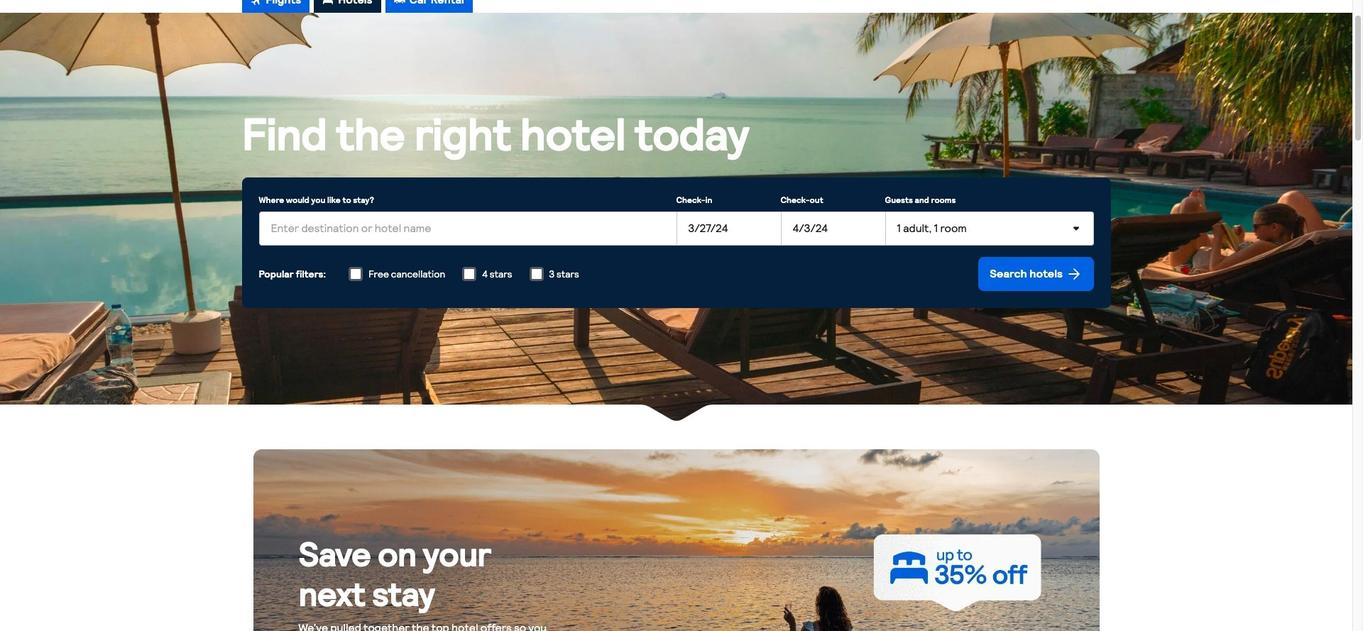 Task type: locate. For each thing, give the bounding box(es) containing it.
4 stars checkbox
[[462, 267, 477, 281]]

rtl support__otjmo image
[[1065, 265, 1082, 282]]

active__n2u0z image
[[323, 0, 334, 6]]

desktop__njgyo image
[[394, 0, 405, 6]]

None field
[[259, 206, 676, 245]]

None text field
[[885, 211, 1094, 245]]



Task type: vqa. For each thing, say whether or not it's contained in the screenshot.
2+ stops option
no



Task type: describe. For each thing, give the bounding box(es) containing it.
3 stars checkbox
[[529, 267, 544, 281]]

Wednesday, April 3, 2024 text field
[[781, 211, 885, 245]]

Wednesday, March 27, 2024 text field
[[676, 211, 781, 245]]

Enter destination or hotel name text field
[[259, 211, 676, 245]]

Free cancellation checkbox
[[349, 267, 363, 281]]

desktop__njgyo image
[[250, 0, 262, 6]]



